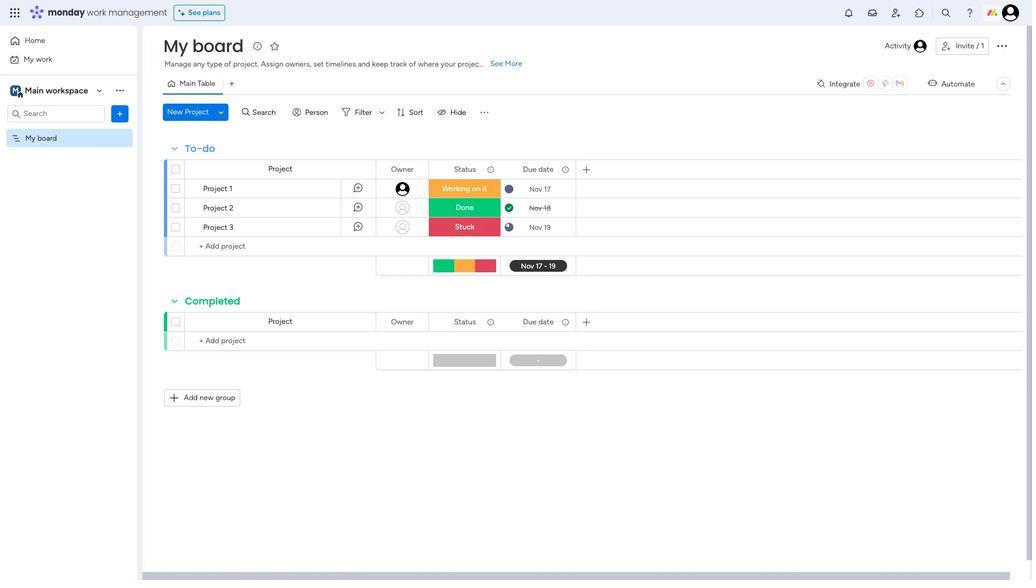 Task type: vqa. For each thing, say whether or not it's contained in the screenshot.
GETTING STARTED 'element'
no



Task type: locate. For each thing, give the bounding box(es) containing it.
of right track
[[409, 60, 416, 69]]

my board
[[164, 34, 244, 58], [25, 134, 57, 143]]

1 status field from the top
[[452, 164, 479, 176]]

0 vertical spatial status
[[454, 165, 476, 174]]

1 horizontal spatial work
[[87, 6, 106, 19]]

working on it
[[443, 184, 487, 194]]

0 horizontal spatial see
[[188, 8, 201, 17]]

2 due from the top
[[523, 318, 537, 327]]

0 vertical spatial owner field
[[389, 164, 417, 176]]

column information image for completed
[[487, 318, 495, 327]]

1 vertical spatial due date
[[523, 318, 554, 327]]

see left more on the top of the page
[[491, 59, 503, 68]]

add view image
[[230, 80, 234, 88]]

1 vertical spatial due date field
[[521, 317, 557, 328]]

1 vertical spatial 1
[[229, 184, 233, 194]]

0 vertical spatial nov
[[530, 185, 543, 193]]

sort
[[409, 108, 424, 117]]

to-do
[[185, 142, 215, 155]]

working
[[443, 184, 470, 194]]

table
[[198, 79, 215, 88]]

work right the monday
[[87, 6, 106, 19]]

1 up 2
[[229, 184, 233, 194]]

board inside list box
[[37, 134, 57, 143]]

2 vertical spatial nov
[[529, 223, 542, 232]]

1 horizontal spatial see
[[491, 59, 503, 68]]

0 horizontal spatial board
[[37, 134, 57, 143]]

your
[[441, 60, 456, 69]]

notifications image
[[844, 8, 855, 18]]

keep
[[372, 60, 389, 69]]

nov left the 18
[[529, 204, 542, 212]]

my board list box
[[0, 127, 137, 293]]

1 vertical spatial owner field
[[389, 317, 417, 328]]

date
[[539, 165, 554, 174], [539, 318, 554, 327]]

do
[[202, 142, 215, 155]]

due date
[[523, 165, 554, 174], [523, 318, 554, 327]]

1 right /
[[982, 41, 985, 51]]

3
[[229, 223, 234, 232]]

0 vertical spatial date
[[539, 165, 554, 174]]

Search in workspace field
[[23, 108, 90, 120]]

0 horizontal spatial options image
[[115, 108, 125, 119]]

assign
[[261, 60, 284, 69]]

0 vertical spatial see
[[188, 8, 201, 17]]

2 status from the top
[[454, 318, 476, 327]]

main right workspace icon
[[25, 85, 44, 95]]

1 horizontal spatial main
[[180, 79, 196, 88]]

main inside "workspace selection" element
[[25, 85, 44, 95]]

option
[[0, 129, 137, 131]]

0 vertical spatial 1
[[982, 41, 985, 51]]

status
[[454, 165, 476, 174], [454, 318, 476, 327]]

stuck
[[455, 223, 475, 232]]

nov 17
[[530, 185, 551, 193]]

activity
[[885, 41, 912, 51]]

1 due date field from the top
[[521, 164, 557, 176]]

1
[[982, 41, 985, 51], [229, 184, 233, 194]]

work for my
[[36, 55, 52, 64]]

+ Add project text field
[[190, 240, 371, 253]]

to-
[[185, 142, 202, 155]]

1 vertical spatial options image
[[115, 108, 125, 119]]

nov
[[530, 185, 543, 193], [529, 204, 542, 212], [529, 223, 542, 232]]

board up type
[[192, 34, 244, 58]]

1 vertical spatial see
[[491, 59, 503, 68]]

new project button
[[163, 104, 213, 121]]

see for see plans
[[188, 8, 201, 17]]

main inside main table "button"
[[180, 79, 196, 88]]

column information image
[[487, 165, 495, 174], [487, 318, 495, 327], [561, 318, 570, 327]]

inbox image
[[868, 8, 878, 18]]

integrate
[[830, 79, 861, 88]]

0 vertical spatial options image
[[996, 39, 1009, 52]]

timelines
[[326, 60, 356, 69]]

Due date field
[[521, 164, 557, 176], [521, 317, 557, 328]]

angle down image
[[219, 108, 224, 116]]

where
[[418, 60, 439, 69]]

2 status field from the top
[[452, 317, 479, 328]]

2 nov from the top
[[529, 204, 542, 212]]

nov left 19
[[529, 223, 542, 232]]

due
[[523, 165, 537, 174], [523, 318, 537, 327]]

1 vertical spatial status
[[454, 318, 476, 327]]

new
[[200, 394, 214, 403]]

0 vertical spatial owner
[[391, 165, 414, 174]]

add to favorites image
[[269, 41, 280, 51]]

0 horizontal spatial work
[[36, 55, 52, 64]]

1 vertical spatial nov
[[529, 204, 542, 212]]

work
[[87, 6, 106, 19], [36, 55, 52, 64]]

1 vertical spatial status field
[[452, 317, 479, 328]]

0 vertical spatial my board
[[164, 34, 244, 58]]

18
[[544, 204, 551, 212]]

on
[[472, 184, 481, 194]]

group
[[216, 394, 236, 403]]

0 horizontal spatial of
[[224, 60, 231, 69]]

board down search in workspace field
[[37, 134, 57, 143]]

activity button
[[881, 38, 932, 55]]

my down home at left
[[24, 55, 34, 64]]

0 vertical spatial due date field
[[521, 164, 557, 176]]

nov for 1
[[530, 185, 543, 193]]

1 horizontal spatial 1
[[982, 41, 985, 51]]

main for main workspace
[[25, 85, 44, 95]]

status field for to-do
[[452, 164, 479, 176]]

of right type
[[224, 60, 231, 69]]

my board inside my board list box
[[25, 134, 57, 143]]

see inside button
[[188, 8, 201, 17]]

2
[[229, 204, 234, 213]]

new
[[167, 108, 183, 117]]

1 vertical spatial work
[[36, 55, 52, 64]]

1 owner field from the top
[[389, 164, 417, 176]]

0 vertical spatial due date
[[523, 165, 554, 174]]

0 horizontal spatial main
[[25, 85, 44, 95]]

my
[[164, 34, 188, 58], [24, 55, 34, 64], [25, 134, 36, 143]]

main
[[180, 79, 196, 88], [25, 85, 44, 95]]

3 nov from the top
[[529, 223, 542, 232]]

1 inside invite / 1 button
[[982, 41, 985, 51]]

apps image
[[915, 8, 926, 18]]

it
[[483, 184, 487, 194]]

0 vertical spatial due
[[523, 165, 537, 174]]

1 vertical spatial due
[[523, 318, 537, 327]]

0 horizontal spatial my board
[[25, 134, 57, 143]]

my down search in workspace field
[[25, 134, 36, 143]]

project 1
[[203, 184, 233, 194]]

column information image for to-do
[[487, 165, 495, 174]]

Owner field
[[389, 164, 417, 176], [389, 317, 417, 328]]

invite / 1 button
[[936, 38, 990, 55]]

1 horizontal spatial board
[[192, 34, 244, 58]]

0 vertical spatial status field
[[452, 164, 479, 176]]

0 horizontal spatial 1
[[229, 184, 233, 194]]

done
[[456, 203, 474, 212]]

work inside my work button
[[36, 55, 52, 64]]

To-do field
[[182, 142, 218, 156]]

1 due from the top
[[523, 165, 537, 174]]

1 vertical spatial date
[[539, 318, 554, 327]]

1 vertical spatial board
[[37, 134, 57, 143]]

1 horizontal spatial options image
[[996, 39, 1009, 52]]

options image
[[996, 39, 1009, 52], [115, 108, 125, 119]]

home
[[25, 36, 45, 45]]

1 vertical spatial my board
[[25, 134, 57, 143]]

1 status from the top
[[454, 165, 476, 174]]

work down home at left
[[36, 55, 52, 64]]

see left plans
[[188, 8, 201, 17]]

see
[[188, 8, 201, 17], [491, 59, 503, 68]]

nov 19
[[529, 223, 551, 232]]

1 horizontal spatial of
[[409, 60, 416, 69]]

1 nov from the top
[[530, 185, 543, 193]]

options image right /
[[996, 39, 1009, 52]]

options image down workspace options icon
[[115, 108, 125, 119]]

manage any type of project. assign owners, set timelines and keep track of where your project stands.
[[165, 60, 508, 69]]

monday
[[48, 6, 85, 19]]

main left table
[[180, 79, 196, 88]]

of
[[224, 60, 231, 69], [409, 60, 416, 69]]

Status field
[[452, 164, 479, 176], [452, 317, 479, 328]]

1 horizontal spatial my board
[[164, 34, 244, 58]]

project inside button
[[185, 108, 209, 117]]

nov left 17
[[530, 185, 543, 193]]

1 vertical spatial owner
[[391, 318, 414, 327]]

main table
[[180, 79, 215, 88]]

owner
[[391, 165, 414, 174], [391, 318, 414, 327]]

project
[[185, 108, 209, 117], [268, 165, 293, 174], [203, 184, 228, 194], [203, 204, 228, 213], [203, 223, 228, 232], [268, 317, 293, 326]]

my board up any
[[164, 34, 244, 58]]

my board down search in workspace field
[[25, 134, 57, 143]]

0 vertical spatial work
[[87, 6, 106, 19]]

board
[[192, 34, 244, 58], [37, 134, 57, 143]]



Task type: describe. For each thing, give the bounding box(es) containing it.
workspace
[[46, 85, 88, 95]]

jacob simon image
[[1003, 4, 1020, 22]]

2 owner from the top
[[391, 318, 414, 327]]

My board field
[[161, 34, 246, 58]]

1 of from the left
[[224, 60, 231, 69]]

main for main table
[[180, 79, 196, 88]]

project
[[458, 60, 482, 69]]

hide
[[451, 108, 466, 117]]

status field for completed
[[452, 317, 479, 328]]

see plans
[[188, 8, 221, 17]]

2 due date from the top
[[523, 318, 554, 327]]

management
[[108, 6, 167, 19]]

Completed field
[[182, 295, 243, 309]]

main workspace
[[25, 85, 88, 95]]

stands.
[[484, 60, 508, 69]]

v2 done deadline image
[[505, 203, 514, 213]]

see more
[[491, 59, 523, 68]]

search everything image
[[941, 8, 952, 18]]

collapse board header image
[[1000, 80, 1008, 88]]

and
[[358, 60, 370, 69]]

nov for 2
[[529, 204, 542, 212]]

1 date from the top
[[539, 165, 554, 174]]

project.
[[233, 60, 259, 69]]

2 date from the top
[[539, 318, 554, 327]]

2 due date field from the top
[[521, 317, 557, 328]]

m
[[12, 86, 19, 95]]

add
[[184, 394, 198, 403]]

v2 search image
[[242, 106, 250, 118]]

filter button
[[338, 104, 389, 121]]

+ Add project text field
[[190, 335, 371, 348]]

my work button
[[6, 51, 116, 68]]

/
[[977, 41, 980, 51]]

any
[[193, 60, 205, 69]]

hide button
[[433, 104, 473, 121]]

see for see more
[[491, 59, 503, 68]]

project 2
[[203, 204, 234, 213]]

Search field
[[250, 105, 282, 120]]

dapulse integrations image
[[817, 80, 826, 88]]

work for monday
[[87, 6, 106, 19]]

help image
[[965, 8, 976, 18]]

more
[[505, 59, 523, 68]]

status for to-do
[[454, 165, 476, 174]]

sort button
[[392, 104, 430, 121]]

person
[[305, 108, 328, 117]]

invite / 1
[[956, 41, 985, 51]]

workspace selection element
[[10, 84, 90, 98]]

new project
[[167, 108, 209, 117]]

completed
[[185, 295, 240, 308]]

see plans button
[[174, 5, 225, 21]]

menu image
[[479, 107, 490, 118]]

my up manage
[[164, 34, 188, 58]]

2 owner field from the top
[[389, 317, 417, 328]]

1 due date from the top
[[523, 165, 554, 174]]

my work
[[24, 55, 52, 64]]

invite
[[956, 41, 975, 51]]

main table button
[[163, 75, 223, 93]]

arrow down image
[[376, 106, 389, 119]]

nov 18
[[529, 204, 551, 212]]

track
[[390, 60, 407, 69]]

status for completed
[[454, 318, 476, 327]]

column information image
[[561, 165, 570, 174]]

set
[[313, 60, 324, 69]]

select product image
[[10, 8, 20, 18]]

19
[[544, 223, 551, 232]]

owners,
[[285, 60, 312, 69]]

monday work management
[[48, 6, 167, 19]]

0 vertical spatial board
[[192, 34, 244, 58]]

plans
[[203, 8, 221, 17]]

automate
[[942, 79, 976, 88]]

workspace options image
[[115, 85, 125, 96]]

2 of from the left
[[409, 60, 416, 69]]

home button
[[6, 32, 116, 49]]

autopilot image
[[929, 77, 938, 90]]

workspace image
[[10, 85, 21, 97]]

show board description image
[[251, 41, 264, 52]]

see more link
[[489, 59, 524, 69]]

project 3
[[203, 223, 234, 232]]

invite members image
[[891, 8, 902, 18]]

my inside list box
[[25, 134, 36, 143]]

add new group button
[[164, 390, 240, 407]]

filter
[[355, 108, 372, 117]]

person button
[[288, 104, 335, 121]]

my inside button
[[24, 55, 34, 64]]

add new group
[[184, 394, 236, 403]]

type
[[207, 60, 222, 69]]

manage
[[165, 60, 191, 69]]

17
[[544, 185, 551, 193]]

1 owner from the top
[[391, 165, 414, 174]]



